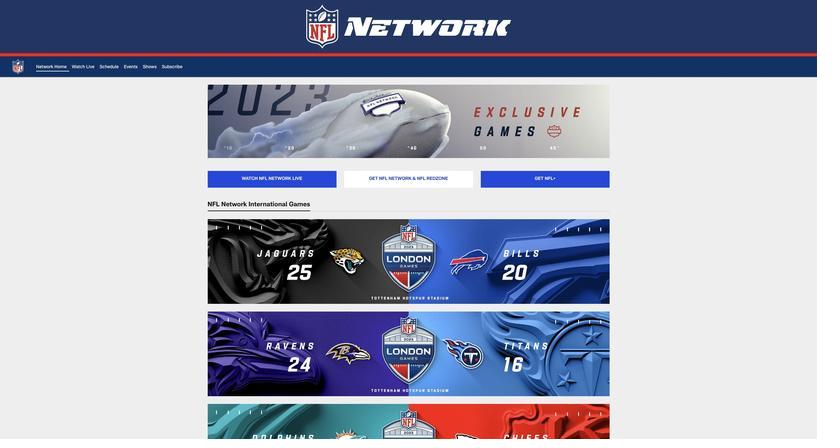 Task type: vqa. For each thing, say whether or not it's contained in the screenshot.
6th REPLAY link from the top of the page
no



Task type: locate. For each thing, give the bounding box(es) containing it.
get nfl+
[[535, 177, 556, 182]]

network home link
[[36, 65, 67, 70]]

1 vertical spatial network
[[222, 202, 247, 209]]

0 horizontal spatial network
[[269, 177, 292, 182]]

subscribe
[[162, 65, 183, 70]]

network left home
[[36, 65, 53, 70]]

nfl network international games
[[208, 202, 310, 209]]

1 horizontal spatial network
[[389, 177, 412, 182]]

0 horizontal spatial get
[[369, 177, 378, 182]]

banner containing network home
[[0, 56, 818, 77]]

get nfl network & nfl redzone link
[[344, 171, 473, 188]]

redzone
[[427, 177, 448, 182]]

1 horizontal spatial network
[[222, 202, 247, 209]]

2 network from the left
[[389, 177, 412, 182]]

get
[[369, 177, 378, 182], [535, 177, 544, 182]]

1 get from the left
[[369, 177, 378, 182]]

1 network from the left
[[269, 177, 292, 182]]

watch live link
[[72, 65, 95, 70]]

subscribe link
[[162, 65, 183, 70]]

ravens_titans_london_finalscore image
[[208, 312, 610, 397]]

nfln_xgs_matchups_jagsbillsnew image
[[208, 219, 610, 304]]

network left &
[[389, 177, 412, 182]]

network for live
[[269, 177, 292, 182]]

banner
[[0, 56, 818, 77]]

0 horizontal spatial network
[[36, 65, 53, 70]]

get nfl+ link
[[481, 171, 610, 188]]

live
[[86, 65, 95, 70]]

network for &
[[389, 177, 412, 182]]

watch
[[242, 177, 258, 182]]

network left the live
[[269, 177, 292, 182]]

nfln_xgs_dolphinschiefsfinal image
[[208, 404, 610, 440]]

&
[[413, 177, 416, 182]]

network
[[269, 177, 292, 182], [389, 177, 412, 182]]

get for get nfl network & nfl redzone
[[369, 177, 378, 182]]

2 get from the left
[[535, 177, 544, 182]]

network
[[36, 65, 53, 70], [222, 202, 247, 209]]

0 vertical spatial network
[[36, 65, 53, 70]]

schedule link
[[100, 65, 119, 70]]

page main content main content
[[0, 85, 818, 440]]

nfln_xgs_header image
[[208, 85, 610, 158]]

get nfl network & nfl redzone
[[369, 177, 448, 182]]

1 horizontal spatial get
[[535, 177, 544, 182]]

network down watch
[[222, 202, 247, 209]]

nfl
[[259, 177, 268, 182], [379, 177, 388, 182], [417, 177, 426, 182], [208, 202, 220, 209]]



Task type: describe. For each thing, give the bounding box(es) containing it.
home
[[55, 65, 67, 70]]

watch nfl network live
[[242, 177, 302, 182]]

events
[[124, 65, 138, 70]]

games
[[289, 202, 310, 209]]

shows
[[143, 65, 157, 70]]

live
[[293, 177, 302, 182]]

watch
[[72, 65, 85, 70]]

watch live
[[72, 65, 95, 70]]

get for get nfl+
[[535, 177, 544, 182]]

schedule
[[100, 65, 119, 70]]

nfl shield image
[[10, 59, 26, 74]]

nfl+
[[545, 177, 556, 182]]

shows link
[[143, 65, 157, 70]]

international
[[249, 202, 288, 209]]

network inside page main content 'main content'
[[222, 202, 247, 209]]

events link
[[124, 65, 138, 70]]

watch nfl network live link
[[208, 171, 337, 188]]

network home
[[36, 65, 67, 70]]



